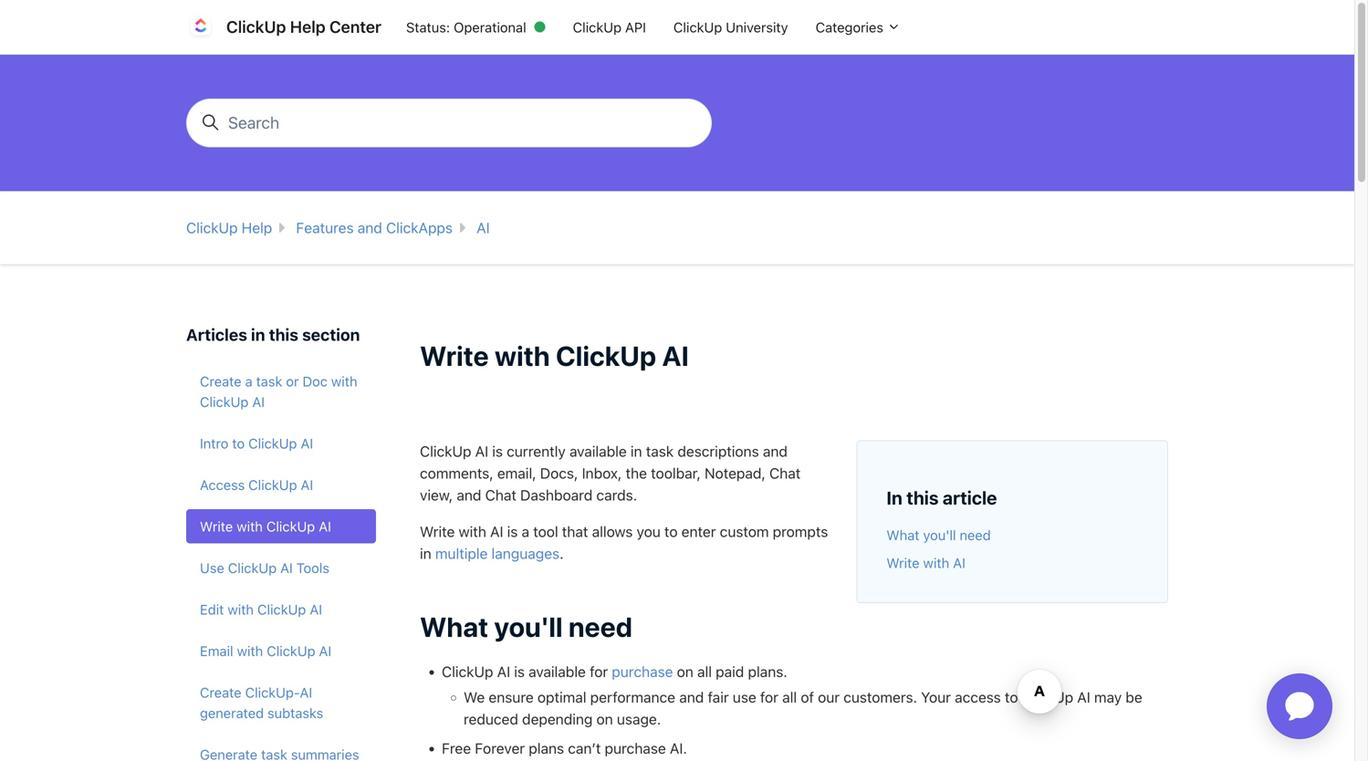 Task type: describe. For each thing, give the bounding box(es) containing it.
clickup help center link
[[186, 12, 393, 42]]

section
[[302, 325, 360, 344]]

help for clickup help center
[[290, 17, 326, 37]]

task inside create a task or doc with clickup ai
[[256, 373, 282, 389]]

doc
[[303, 373, 328, 389]]

0 horizontal spatial for
[[590, 663, 608, 680]]

0 vertical spatial need
[[960, 527, 991, 543]]

and down comments,
[[457, 487, 481, 504]]

that
[[562, 523, 588, 540]]

edit
[[200, 602, 224, 618]]

write with ai link
[[887, 555, 966, 571]]

clickup inside clickup ai is currently available in task descriptions and comments, email, docs, inbox, the toolbar, notepad, chat view, and chat dashboard cards.
[[420, 443, 471, 460]]

cards.
[[597, 487, 637, 504]]

clickup ai is available for purchase on all paid plans. we ensure optimal performance and fair use for all of our customers. your access to clickup ai may be reduced depending on usage.
[[442, 663, 1143, 728]]

create a task or doc with clickup ai link
[[186, 364, 376, 419]]

and right features
[[358, 219, 382, 236]]

toolbar,
[[651, 465, 701, 482]]

use clickup ai tools link
[[186, 551, 376, 585]]

the
[[626, 465, 647, 482]]

your
[[921, 689, 951, 706]]

in this article
[[887, 487, 997, 509]]

api
[[625, 19, 646, 35]]

clickup inside create a task or doc with clickup ai
[[200, 394, 249, 410]]

0 horizontal spatial this
[[269, 325, 298, 344]]

edit with clickup ai
[[200, 602, 322, 618]]

clickup help center
[[226, 17, 382, 37]]

with inside write with ai is a tool that allows you to enter custom prompts in
[[459, 523, 486, 540]]

forever
[[475, 740, 525, 757]]

custom
[[720, 523, 769, 540]]

.
[[560, 545, 564, 562]]

task inside clickup ai is currently available in task descriptions and comments, email, docs, inbox, the toolbar, notepad, chat view, and chat dashboard cards.
[[646, 443, 674, 460]]

clickup api
[[573, 19, 646, 35]]

create a task or doc with clickup ai
[[200, 373, 357, 410]]

you
[[637, 523, 661, 540]]

email
[[200, 643, 233, 659]]

dashboard
[[520, 487, 593, 504]]

fair
[[708, 689, 729, 706]]

customers.
[[844, 689, 917, 706]]

of
[[801, 689, 814, 706]]

create for create clickup-ai generated subtasks
[[200, 685, 242, 701]]

access
[[200, 477, 245, 493]]

and inside clickup ai is available for purchase on all paid plans. we ensure optimal performance and fair use for all of our customers. your access to clickup ai may be reduced depending on usage.
[[679, 689, 704, 706]]

currently
[[507, 443, 566, 460]]

main content containing write with clickup ai
[[0, 55, 1355, 761]]

access clickup ai
[[200, 477, 313, 493]]

use
[[733, 689, 757, 706]]

is for currently
[[492, 443, 503, 460]]

write with ai is a tool that allows you to enter custom prompts in
[[420, 523, 828, 562]]

depending
[[522, 710, 593, 728]]

features and clickapps link
[[296, 219, 453, 236]]

or
[[286, 373, 299, 389]]

descriptions
[[678, 443, 759, 460]]

status:
[[406, 19, 450, 35]]

clickup help
[[186, 219, 272, 236]]

clickup api link
[[559, 10, 660, 44]]

languages
[[492, 545, 560, 562]]

operational
[[454, 19, 526, 35]]

create clickup-ai generated subtasks
[[200, 685, 323, 721]]

free forever plans can't purchase ai.
[[442, 740, 687, 757]]

edit with clickup ai link
[[186, 592, 376, 627]]

use
[[200, 560, 224, 576]]

allows
[[592, 523, 633, 540]]

center
[[329, 17, 382, 37]]

clickup university
[[674, 19, 788, 35]]

tool
[[533, 523, 558, 540]]

enter
[[682, 523, 716, 540]]

comments,
[[420, 465, 494, 482]]

1 vertical spatial for
[[760, 689, 779, 706]]

purchase link
[[612, 663, 673, 680]]

prompts
[[773, 523, 828, 540]]

ensure
[[489, 689, 534, 706]]

subtasks
[[267, 705, 323, 721]]

intro
[[200, 435, 229, 451]]

plans
[[529, 740, 564, 757]]

email with clickup ai
[[200, 643, 332, 659]]

multiple languages link
[[435, 545, 560, 562]]

articles
[[186, 325, 247, 344]]

multiple
[[435, 545, 488, 562]]

0 horizontal spatial need
[[569, 611, 633, 643]]

Search search field
[[186, 99, 712, 147]]

with inside 'email with clickup ai' link
[[237, 643, 263, 659]]

is inside write with ai is a tool that allows you to enter custom prompts in
[[507, 523, 518, 540]]

clickup university link
[[660, 10, 802, 44]]

university
[[726, 19, 788, 35]]

articles in this section
[[186, 325, 360, 344]]

what you'll need link
[[887, 527, 991, 543]]

tools
[[296, 560, 330, 576]]

categories
[[816, 19, 887, 35]]

use clickup ai tools
[[200, 560, 330, 576]]

help for clickup help
[[242, 219, 272, 236]]

ai.
[[670, 740, 687, 757]]

write inside "link"
[[200, 519, 233, 535]]

free
[[442, 740, 471, 757]]

access clickup ai link
[[186, 468, 376, 502]]

0 horizontal spatial what
[[420, 611, 489, 643]]

email with clickup ai link
[[186, 634, 376, 668]]

categories button
[[802, 10, 915, 44]]

optimal
[[538, 689, 587, 706]]

with inside create a task or doc with clickup ai
[[331, 373, 357, 389]]

performance
[[590, 689, 676, 706]]



Task type: vqa. For each thing, say whether or not it's contained in the screenshot.
Write with ClickUp AI link
yes



Task type: locate. For each thing, give the bounding box(es) containing it.
clickup ai is currently available in task descriptions and comments, email, docs, inbox, the toolbar, notepad, chat view, and chat dashboard cards.
[[420, 443, 801, 504]]

to right intro
[[232, 435, 245, 451]]

chat right the "notepad," at the bottom right
[[770, 465, 801, 482]]

0 vertical spatial a
[[245, 373, 253, 389]]

docs, inbox,
[[540, 465, 622, 482]]

0 vertical spatial all
[[697, 663, 712, 680]]

multiple languages .
[[435, 545, 564, 562]]

0 horizontal spatial what you'll need
[[420, 611, 633, 643]]

generated
[[200, 705, 264, 721]]

be
[[1126, 689, 1143, 706]]

and up the "notepad," at the bottom right
[[763, 443, 788, 460]]

clickup help link
[[186, 219, 272, 236]]

we
[[464, 689, 485, 706]]

0 vertical spatial purchase
[[612, 663, 673, 680]]

in up the
[[631, 443, 642, 460]]

0 horizontal spatial all
[[697, 663, 712, 680]]

0 vertical spatial available
[[570, 443, 627, 460]]

0 vertical spatial task
[[256, 373, 282, 389]]

intro to clickup ai link
[[186, 426, 376, 461]]

0 vertical spatial on
[[677, 663, 694, 680]]

chat down email,
[[485, 487, 517, 504]]

this
[[269, 325, 298, 344], [907, 487, 939, 509]]

1 vertical spatial help
[[242, 219, 272, 236]]

2 vertical spatial is
[[514, 663, 525, 680]]

0 horizontal spatial task
[[256, 373, 282, 389]]

create
[[200, 373, 242, 389], [200, 685, 242, 701]]

on left usage.
[[597, 710, 613, 728]]

0 vertical spatial for
[[590, 663, 608, 680]]

to inside clickup ai is available for purchase on all paid plans. we ensure optimal performance and fair use for all of our customers. your access to clickup ai may be reduced depending on usage.
[[1005, 689, 1018, 706]]

all left paid
[[697, 663, 712, 680]]

a inside write with ai is a tool that allows you to enter custom prompts in
[[522, 523, 530, 540]]

create for create a task or doc with clickup ai
[[200, 373, 242, 389]]

create down articles
[[200, 373, 242, 389]]

may
[[1094, 689, 1122, 706]]

0 horizontal spatial in
[[251, 325, 265, 344]]

need up purchase "link"
[[569, 611, 633, 643]]

ai
[[477, 219, 490, 236], [662, 339, 689, 372], [252, 394, 265, 410], [301, 435, 313, 451], [475, 443, 488, 460], [301, 477, 313, 493], [319, 519, 331, 535], [490, 523, 503, 540], [953, 555, 966, 571], [280, 560, 293, 576], [310, 602, 322, 618], [319, 643, 332, 659], [497, 663, 510, 680], [300, 685, 312, 701], [1077, 689, 1091, 706]]

you'll up ensure
[[494, 611, 563, 643]]

what up write with ai
[[887, 527, 920, 543]]

all
[[697, 663, 712, 680], [782, 689, 797, 706]]

is for available
[[514, 663, 525, 680]]

access
[[955, 689, 1001, 706]]

on right purchase "link"
[[677, 663, 694, 680]]

create up generated
[[200, 685, 242, 701]]

features and clickapps
[[296, 219, 453, 236]]

1 vertical spatial all
[[782, 689, 797, 706]]

0 vertical spatial what you'll need
[[887, 527, 991, 543]]

purchase inside clickup ai is available for purchase on all paid plans. we ensure optimal performance and fair use for all of our customers. your access to clickup ai may be reduced depending on usage.
[[612, 663, 673, 680]]

0 vertical spatial create
[[200, 373, 242, 389]]

0 vertical spatial what
[[887, 527, 920, 543]]

1 vertical spatial available
[[529, 663, 586, 680]]

with inside edit with clickup ai link
[[228, 602, 254, 618]]

in inside write with ai is a tool that allows you to enter custom prompts in
[[420, 545, 431, 562]]

0 vertical spatial you'll
[[923, 527, 956, 543]]

1 vertical spatial a
[[522, 523, 530, 540]]

2 vertical spatial in
[[420, 545, 431, 562]]

1 vertical spatial this
[[907, 487, 939, 509]]

is inside clickup ai is currently available in task descriptions and comments, email, docs, inbox, the toolbar, notepad, chat view, and chat dashboard cards.
[[492, 443, 503, 460]]

is
[[492, 443, 503, 460], [507, 523, 518, 540], [514, 663, 525, 680]]

1 vertical spatial purchase
[[605, 740, 666, 757]]

application
[[1245, 652, 1355, 761]]

0 vertical spatial to
[[232, 435, 245, 451]]

1 horizontal spatial for
[[760, 689, 779, 706]]

plans.
[[748, 663, 788, 680]]

in inside clickup ai is currently available in task descriptions and comments, email, docs, inbox, the toolbar, notepad, chat view, and chat dashboard cards.
[[631, 443, 642, 460]]

ai inside create a task or doc with clickup ai
[[252, 394, 265, 410]]

1 vertical spatial on
[[597, 710, 613, 728]]

0 horizontal spatial you'll
[[494, 611, 563, 643]]

ai inside the create clickup-ai generated subtasks
[[300, 685, 312, 701]]

1 vertical spatial is
[[507, 523, 518, 540]]

usage.
[[617, 710, 661, 728]]

ai link
[[477, 219, 490, 236]]

0 horizontal spatial help
[[242, 219, 272, 236]]

a left 'tool' on the bottom of page
[[522, 523, 530, 540]]

0 vertical spatial in
[[251, 325, 265, 344]]

and left the fair
[[679, 689, 704, 706]]

1 horizontal spatial task
[[646, 443, 674, 460]]

1 horizontal spatial need
[[960, 527, 991, 543]]

clickup inside "link"
[[266, 519, 315, 535]]

0 horizontal spatial a
[[245, 373, 253, 389]]

this right in
[[907, 487, 939, 509]]

1 vertical spatial what
[[420, 611, 489, 643]]

1 horizontal spatial to
[[665, 523, 678, 540]]

available up 'optimal'
[[529, 663, 586, 680]]

1 horizontal spatial you'll
[[923, 527, 956, 543]]

what you'll need up ensure
[[420, 611, 633, 643]]

create inside the create clickup-ai generated subtasks
[[200, 685, 242, 701]]

email,
[[497, 465, 536, 482]]

to inside write with ai is a tool that allows you to enter custom prompts in
[[665, 523, 678, 540]]

1 create from the top
[[200, 373, 242, 389]]

0 vertical spatial chat
[[770, 465, 801, 482]]

and
[[358, 219, 382, 236], [763, 443, 788, 460], [457, 487, 481, 504], [679, 689, 704, 706]]

ai inside clickup ai is currently available in task descriptions and comments, email, docs, inbox, the toolbar, notepad, chat view, and chat dashboard cards.
[[475, 443, 488, 460]]

notepad,
[[705, 465, 766, 482]]

0 vertical spatial this
[[269, 325, 298, 344]]

1 vertical spatial need
[[569, 611, 633, 643]]

1 horizontal spatial on
[[677, 663, 694, 680]]

what you'll need
[[887, 527, 991, 543], [420, 611, 633, 643]]

purchase up performance at the bottom of page
[[612, 663, 673, 680]]

to right you
[[665, 523, 678, 540]]

in
[[251, 325, 265, 344], [631, 443, 642, 460], [420, 545, 431, 562]]

0 vertical spatial help
[[290, 17, 326, 37]]

available inside clickup ai is available for purchase on all paid plans. we ensure optimal performance and fair use for all of our customers. your access to clickup ai may be reduced depending on usage.
[[529, 663, 586, 680]]

you'll up write with ai
[[923, 527, 956, 543]]

create clickup-ai generated subtasks link
[[186, 676, 376, 730]]

2 vertical spatial to
[[1005, 689, 1018, 706]]

our
[[818, 689, 840, 706]]

1 vertical spatial task
[[646, 443, 674, 460]]

need
[[960, 527, 991, 543], [569, 611, 633, 643]]

with
[[495, 339, 550, 372], [331, 373, 357, 389], [237, 519, 263, 535], [459, 523, 486, 540], [923, 555, 950, 571], [228, 602, 254, 618], [237, 643, 263, 659]]

clickapps
[[386, 219, 453, 236]]

available up docs, inbox,
[[570, 443, 627, 460]]

write with clickup ai link
[[186, 509, 376, 544]]

1 vertical spatial chat
[[485, 487, 517, 504]]

what up we
[[420, 611, 489, 643]]

create inside create a task or doc with clickup ai
[[200, 373, 242, 389]]

1 horizontal spatial a
[[522, 523, 530, 540]]

1 vertical spatial to
[[665, 523, 678, 540]]

clickup help help center home page image
[[186, 12, 215, 42]]

1 vertical spatial what you'll need
[[420, 611, 633, 643]]

1 vertical spatial in
[[631, 443, 642, 460]]

0 horizontal spatial chat
[[485, 487, 517, 504]]

a left or
[[245, 373, 253, 389]]

1 horizontal spatial in
[[420, 545, 431, 562]]

this left section
[[269, 325, 298, 344]]

what you'll need up write with ai
[[887, 527, 991, 543]]

0 horizontal spatial to
[[232, 435, 245, 451]]

task
[[256, 373, 282, 389], [646, 443, 674, 460]]

in
[[887, 487, 903, 509]]

0 horizontal spatial write with clickup ai
[[200, 519, 331, 535]]

purchase down usage.
[[605, 740, 666, 757]]

status: operational
[[406, 19, 526, 35]]

for up performance at the bottom of page
[[590, 663, 608, 680]]

what
[[887, 527, 920, 543], [420, 611, 489, 643]]

write with clickup ai inside write with clickup ai "link"
[[200, 519, 331, 535]]

purchase
[[612, 663, 673, 680], [605, 740, 666, 757]]

help left features
[[242, 219, 272, 236]]

1 horizontal spatial what
[[887, 527, 920, 543]]

clickup
[[226, 17, 286, 37], [573, 19, 622, 35], [674, 19, 722, 35], [186, 219, 238, 236], [556, 339, 656, 372], [200, 394, 249, 410], [248, 435, 297, 451], [420, 443, 471, 460], [248, 477, 297, 493], [266, 519, 315, 535], [228, 560, 277, 576], [257, 602, 306, 618], [267, 643, 315, 659], [442, 663, 493, 680], [1022, 689, 1074, 706]]

for right use
[[760, 689, 779, 706]]

view,
[[420, 487, 453, 504]]

write inside write with ai is a tool that allows you to enter custom prompts in
[[420, 523, 455, 540]]

1 vertical spatial create
[[200, 685, 242, 701]]

in left multiple
[[420, 545, 431, 562]]

write with ai
[[887, 555, 966, 571]]

2 horizontal spatial in
[[631, 443, 642, 460]]

help
[[290, 17, 326, 37], [242, 219, 272, 236]]

on
[[677, 663, 694, 680], [597, 710, 613, 728]]

ai inside write with ai is a tool that allows you to enter custom prompts in
[[490, 523, 503, 540]]

1 horizontal spatial what you'll need
[[887, 527, 991, 543]]

1 horizontal spatial chat
[[770, 465, 801, 482]]

clickup-
[[245, 685, 300, 701]]

1 horizontal spatial write with clickup ai
[[420, 339, 689, 372]]

in right articles
[[251, 325, 265, 344]]

is up ensure
[[514, 663, 525, 680]]

2 horizontal spatial to
[[1005, 689, 1018, 706]]

1 vertical spatial you'll
[[494, 611, 563, 643]]

1 horizontal spatial all
[[782, 689, 797, 706]]

1 vertical spatial write with clickup ai
[[200, 519, 331, 535]]

task up "toolbar,"
[[646, 443, 674, 460]]

ai inside "link"
[[319, 519, 331, 535]]

help left 'center'
[[290, 17, 326, 37]]

is up "multiple languages ."
[[507, 523, 518, 540]]

intro to clickup ai
[[200, 435, 313, 451]]

to right the 'access'
[[1005, 689, 1018, 706]]

help inside main content
[[242, 219, 272, 236]]

available inside clickup ai is currently available in task descriptions and comments, email, docs, inbox, the toolbar, notepad, chat view, and chat dashboard cards.
[[570, 443, 627, 460]]

is inside clickup ai is available for purchase on all paid plans. we ensure optimal performance and fair use for all of our customers. your access to clickup ai may be reduced depending on usage.
[[514, 663, 525, 680]]

write
[[420, 339, 489, 372], [200, 519, 233, 535], [420, 523, 455, 540], [887, 555, 920, 571]]

0 horizontal spatial on
[[597, 710, 613, 728]]

1 horizontal spatial this
[[907, 487, 939, 509]]

0 vertical spatial write with clickup ai
[[420, 339, 689, 372]]

with inside write with clickup ai "link"
[[237, 519, 263, 535]]

main content
[[0, 55, 1355, 761]]

all left of
[[782, 689, 797, 706]]

features
[[296, 219, 354, 236]]

task left or
[[256, 373, 282, 389]]

a inside create a task or doc with clickup ai
[[245, 373, 253, 389]]

need down article
[[960, 527, 991, 543]]

reduced
[[464, 710, 518, 728]]

is up email,
[[492, 443, 503, 460]]

write with clickup ai
[[420, 339, 689, 372], [200, 519, 331, 535]]

can't
[[568, 740, 601, 757]]

1 horizontal spatial help
[[290, 17, 326, 37]]

a
[[245, 373, 253, 389], [522, 523, 530, 540]]

paid
[[716, 663, 744, 680]]

None search field
[[179, 99, 719, 147]]

to
[[232, 435, 245, 451], [665, 523, 678, 540], [1005, 689, 1018, 706]]

0 vertical spatial is
[[492, 443, 503, 460]]

2 create from the top
[[200, 685, 242, 701]]



